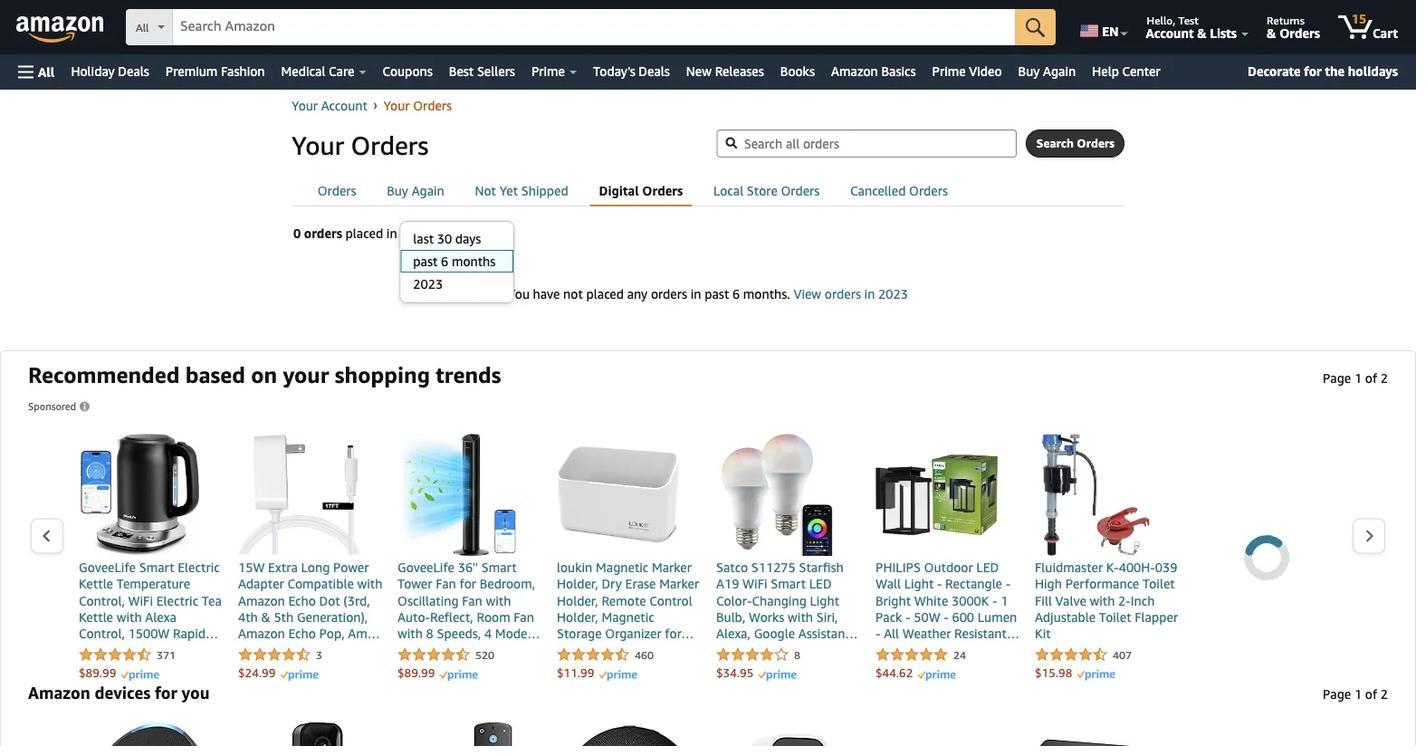 Task type: describe. For each thing, give the bounding box(es) containing it.
list containing goveelife smart electric kettle temperature control, wifi electric tea kettle with alexa control, 1500w rapid…
[[64, 434, 1352, 682]]

prime video
[[932, 64, 1002, 79]]

all inside button
[[38, 64, 55, 79]]

2 vertical spatial fan
[[514, 609, 534, 624]]

orders inside 'link'
[[909, 183, 948, 198]]

with inside the "fluidmaster k-400h-039 high performance toilet fill valve with 2-inch adjustable toilet flapper kit"
[[1090, 593, 1115, 608]]

All search field
[[126, 9, 1056, 47]]

adapter
[[238, 576, 284, 591]]

devices
[[95, 683, 150, 702]]

prime for prime video
[[932, 64, 966, 79]]

today's deals
[[593, 64, 670, 79]]

philips
[[876, 560, 921, 575]]

fluidmaster k-400h-039 high performance toilet fill valve with 2-inch adjustable toilet flapper kit image
[[1035, 434, 1157, 556]]

page 1 of 2 for amazon devices for you
[[1323, 686, 1388, 701]]

- down pack
[[876, 626, 880, 641]]

orders up 0 orders placed in
[[317, 183, 356, 198]]

4
[[484, 626, 492, 641]]

all inside philips outdoor led wall light - rectangle - bright white 3000k - 1 pack - 50w - 600 lumen - all weather resistant…
[[884, 626, 899, 641]]

alexa
[[145, 609, 176, 624]]

control
[[649, 593, 692, 608]]

0 horizontal spatial again
[[412, 183, 444, 198]]

2 for amazon devices for you
[[1381, 686, 1388, 701]]

today's
[[593, 64, 635, 79]]

0 vertical spatial marker
[[652, 560, 692, 575]]

books link
[[772, 59, 823, 84]]

$11.99 link
[[557, 665, 637, 681]]

center
[[1122, 64, 1160, 79]]

previous image
[[42, 529, 52, 543]]

goveelife smart electric kettle temperature control, wifi electric tea kettle with alexa control, 1500w rapid boil, 2h keep warm, 1.7l bpa free stainless steel water boiler for tea, coffee, oatmeal image
[[79, 434, 201, 556]]

2 vertical spatial 6
[[732, 287, 740, 301]]

2023 link
[[400, 273, 513, 295]]

satco s11275 starfish a19 wifi smart led color-changing light bulb, works with siri, alexa, google assistant, smartthings, 2700k-5000k, 2-pack image
[[716, 434, 838, 556]]

returns & orders
[[1267, 14, 1320, 40]]

wifi inside satco s11275 starfish a19 wifi smart led color-changing light bulb, works with siri, alexa, google assistan…
[[742, 576, 767, 591]]

orders right search
[[1077, 136, 1115, 150]]

orders right digital
[[642, 183, 683, 198]]

not
[[563, 287, 583, 301]]

1 echo from the top
[[288, 593, 316, 608]]

page for amazon devices for you
[[1323, 686, 1351, 701]]

goveelife 36'' smart tower fan for bedroom, oscillating fan with auto-reflect, room fan with 8 speeds, 4 mode…
[[397, 560, 540, 641]]

for inside navigation navigation
[[1304, 63, 1322, 78]]

navigation navigation
[[0, 0, 1416, 90]]

fluidmaster k-400h-039 high performance toilet fill valve with 2-inch adjustable toilet flapper kit link
[[1035, 434, 1180, 645]]

test
[[1178, 14, 1199, 26]]

local store orders link
[[704, 177, 829, 205]]

books
[[780, 64, 815, 79]]

orders right the store
[[781, 183, 820, 198]]

$15.98
[[1035, 666, 1072, 680]]

account inside navigation navigation
[[1146, 25, 1194, 40]]

2 vertical spatial past
[[705, 287, 729, 301]]

520
[[472, 648, 494, 661]]

tab list containing orders
[[296, 177, 1125, 206]]

$89.99 link for with
[[79, 665, 159, 681]]

460
[[632, 648, 654, 661]]

your account link
[[292, 98, 367, 113]]

based
[[185, 362, 245, 388]]

0 vertical spatial placed
[[345, 226, 383, 241]]

your right ›
[[383, 98, 410, 113]]

orders down ›
[[351, 130, 429, 161]]

1 vertical spatial electric
[[156, 593, 198, 608]]

0
[[293, 226, 301, 241]]

digital orders
[[599, 183, 683, 198]]

smart inside the goveelife smart electric kettle temperature control, wifi electric tea kettle with alexa control, 1500w rapid…
[[139, 560, 174, 575]]

1 horizontal spatial in
[[691, 287, 701, 301]]

best
[[449, 64, 474, 79]]

k-
[[1106, 560, 1119, 575]]

24
[[950, 648, 966, 661]]

premium fashion
[[166, 64, 265, 79]]

your orders
[[292, 130, 429, 161]]

past inside button
[[411, 228, 434, 242]]

$34.95
[[716, 666, 754, 680]]

mode…
[[495, 626, 540, 641]]

$34.95 link
[[716, 665, 796, 681]]

371
[[154, 648, 176, 661]]

2 kettle from the top
[[79, 609, 113, 624]]

1 control, from the top
[[79, 593, 125, 608]]

cart
[[1373, 25, 1398, 40]]

8 link
[[716, 646, 800, 664]]

trends
[[436, 362, 501, 388]]

with down auto-
[[397, 626, 423, 641]]

039
[[1155, 560, 1177, 575]]

rectangle
[[945, 576, 1002, 591]]

bright
[[876, 593, 911, 608]]

2 list from the top
[[64, 722, 1352, 746]]

2 for recommended based on your shopping trends
[[1381, 371, 1388, 386]]

local store orders
[[713, 183, 820, 198]]

introducing echo pop | full sound compact smart speaker with alexa | charcoal image
[[79, 722, 224, 746]]

amazon inside amazon basics link
[[831, 64, 878, 79]]

1 horizontal spatial 2023
[[878, 287, 908, 301]]

en link
[[1069, 5, 1136, 50]]

prime link
[[523, 59, 585, 84]]

cancelled
[[850, 183, 906, 198]]

3 holder, from the top
[[557, 609, 598, 624]]

oscillating
[[397, 593, 459, 608]]

erase
[[625, 576, 656, 591]]

0 horizontal spatial in
[[386, 226, 397, 241]]

light inside philips outdoor led wall light - rectangle - bright white 3000k - 1 pack - 50w - 600 lumen - all weather resistant…
[[904, 576, 934, 591]]

1 vertical spatial toilet
[[1099, 609, 1131, 624]]

goveelife for tower
[[397, 560, 455, 575]]

new releases link
[[678, 59, 772, 84]]

2 holder, from the top
[[557, 593, 598, 608]]

shipped
[[521, 183, 568, 198]]

buy again inside navigation navigation
[[1018, 64, 1076, 79]]

new releases
[[686, 64, 764, 79]]

remote
[[602, 593, 646, 608]]

prime video link
[[924, 59, 1010, 84]]

$44.62
[[876, 666, 913, 680]]

months.
[[743, 287, 790, 301]]

24 link
[[876, 646, 966, 664]]

a19
[[716, 576, 739, 591]]

15w extra long power adapter compatible with amazon echo dot (3rd, 4th & 5th generation), amazon echo pop, am… link
[[238, 434, 383, 645]]

0 orders placed in
[[293, 226, 397, 241]]

520 link
[[397, 646, 494, 664]]

- left 50w
[[906, 609, 910, 624]]

0 vertical spatial magnetic
[[596, 560, 649, 575]]

search image
[[726, 137, 738, 149]]

deals for holiday deals
[[118, 64, 149, 79]]

starfish
[[799, 560, 844, 575]]

2023 inside last 30 days past 6 months 2023
[[413, 277, 443, 292]]

holiday
[[71, 64, 115, 79]]

alexa,
[[716, 626, 751, 641]]

3
[[313, 648, 322, 661]]

$89.99 link for auto-
[[397, 665, 478, 681]]

2 vertical spatial for
[[155, 683, 177, 702]]

search orders
[[1037, 136, 1115, 150]]

1 vertical spatial marker
[[659, 576, 699, 591]]

with inside the goveelife smart electric kettle temperature control, wifi electric tea kettle with alexa control, 1500w rapid…
[[117, 609, 142, 624]]

2 horizontal spatial orders
[[825, 287, 861, 301]]

goveelife for kettle
[[79, 560, 136, 575]]

all-new echo show 8 (3rd gen, 2023 release) | with hd display, room-filling spatial audio, and alexa | charcoal image
[[1035, 722, 1180, 746]]

you have not placed any orders in past 6 months. view orders in 2023
[[508, 287, 908, 301]]

on
[[251, 362, 277, 388]]

your for your orders
[[292, 130, 344, 161]]

organizer
[[605, 626, 662, 641]]

2 list item from the top
[[1194, 722, 1339, 746]]

next image
[[1364, 529, 1374, 543]]

Search Orders submit
[[1027, 130, 1124, 157]]

blink video doorbell | two-way audio, hd video, motion and chime app alerts and alexa enabled — wired or wire-free (black) image
[[238, 722, 383, 746]]

yet
[[499, 183, 518, 198]]

view
[[794, 287, 821, 301]]

coupons link
[[374, 59, 441, 84]]

1 list item from the top
[[1194, 434, 1339, 682]]

goveelife 36'' smart tower fan for bedroom, oscillating fan with auto-reflect, room fan with 8 speeds, 4 mode… link
[[397, 434, 542, 645]]

again inside navigation navigation
[[1043, 64, 1076, 79]]

medical care
[[281, 64, 354, 79]]

smart inside satco s11275 starfish a19 wifi smart led color-changing light bulb, works with siri, alexa, google assistan…
[[771, 576, 806, 591]]

best sellers
[[449, 64, 515, 79]]

with up room
[[486, 593, 511, 608]]

you
[[182, 683, 210, 702]]

wall
[[876, 576, 901, 591]]

hello, test
[[1147, 14, 1199, 26]]

amazon basics
[[831, 64, 916, 79]]

lumen
[[978, 609, 1017, 624]]

buy for bottommost the buy again 'link'
[[387, 183, 408, 198]]

decorate for the holidays link
[[1240, 60, 1405, 83]]

goveelife smart electric kettle temperature control, wifi electric tea kettle with alexa control, 1500w rapid…
[[79, 560, 222, 641]]

prime for prime
[[531, 64, 565, 79]]

best sellers link
[[441, 59, 523, 84]]

- up "white" at the bottom
[[937, 576, 942, 591]]

storage
[[557, 626, 602, 641]]

15w extra long power adapter compatible with amazon echo dot (3rd, 4th & 5th generation), amazon echo pop, amazon echo pop kids (17-foot) image
[[238, 434, 360, 556]]

amazon image
[[16, 16, 104, 43]]

sponsored button
[[28, 397, 92, 416]]

decorate for the holidays
[[1248, 63, 1398, 78]]

deals for today's deals
[[639, 64, 670, 79]]



Task type: vqa. For each thing, say whether or not it's contained in the screenshot.


Task type: locate. For each thing, give the bounding box(es) containing it.
weather
[[902, 626, 951, 641]]

1 horizontal spatial &
[[1197, 25, 1207, 40]]

light inside satco s11275 starfish a19 wifi smart led color-changing light bulb, works with siri, alexa, google assistan…
[[810, 593, 839, 608]]

orders up decorate for the holidays
[[1279, 25, 1320, 40]]

again up last
[[412, 183, 444, 198]]

smart up bedroom,
[[481, 560, 517, 575]]

15w
[[238, 560, 265, 575]]

any
[[627, 287, 648, 301]]

1500w
[[128, 626, 170, 641]]

$89.99 for goveelife smart electric kettle temperature control, wifi electric tea kettle with alexa control, 1500w rapid…
[[79, 666, 116, 680]]

50w
[[914, 609, 940, 624]]

0 horizontal spatial buy again
[[387, 183, 444, 198]]

all button
[[10, 54, 63, 90]]

buy again
[[1018, 64, 1076, 79], [387, 183, 444, 198]]

for inside goveelife 36'' smart tower fan for bedroom, oscillating fan with auto-reflect, room fan with 8 speeds, 4 mode…
[[459, 576, 476, 591]]

0 vertical spatial list item
[[1194, 434, 1339, 682]]

led down starfish
[[809, 576, 832, 591]]

amazon left "basics" at right top
[[831, 64, 878, 79]]

smart up changing
[[771, 576, 806, 591]]

1 for amazon devices for you
[[1354, 686, 1362, 701]]

0 horizontal spatial goveelife
[[79, 560, 136, 575]]

echo down 5th
[[288, 626, 316, 641]]

orders inside your account › your orders
[[413, 98, 452, 113]]

toilet down 039 at the bottom right of the page
[[1143, 576, 1175, 591]]

0 horizontal spatial $89.99
[[79, 666, 116, 680]]

1 horizontal spatial orders
[[651, 287, 687, 301]]

Search all orders search field
[[717, 129, 1017, 158]]

0 horizontal spatial prime
[[531, 64, 565, 79]]

1 vertical spatial wifi
[[128, 593, 153, 608]]

1
[[1354, 371, 1362, 386], [1001, 593, 1008, 608], [1354, 686, 1362, 701]]

dropdown image
[[495, 231, 504, 238]]

0 vertical spatial electric
[[178, 560, 220, 575]]

page 1 of 2
[[1323, 371, 1388, 386], [1323, 686, 1388, 701]]

& up decorate
[[1267, 25, 1276, 40]]

for left the
[[1304, 63, 1322, 78]]

electric up 'alexa'
[[156, 593, 198, 608]]

& right 4th at the bottom of the page
[[261, 609, 270, 624]]

assistan…
[[798, 626, 858, 641]]

electric up tea
[[178, 560, 220, 575]]

your down 'medical'
[[292, 98, 318, 113]]

premium fashion link
[[157, 59, 273, 84]]

past left 30
[[411, 228, 434, 242]]

6
[[437, 228, 444, 242], [441, 254, 448, 269], [732, 287, 740, 301]]

$89.99 for goveelife 36'' smart tower fan for bedroom, oscillating fan with auto-reflect, room fan with 8 speeds, 4 mode…
[[397, 666, 435, 680]]

buy again link
[[1010, 59, 1084, 84], [378, 177, 453, 205]]

goveelife inside the goveelife smart electric kettle temperature control, wifi electric tea kettle with alexa control, 1500w rapid…
[[79, 560, 136, 575]]

kettle up 371 link
[[79, 609, 113, 624]]

2 page from the top
[[1323, 686, 1351, 701]]

1 vertical spatial for
[[459, 576, 476, 591]]

with inside satco s11275 starfish a19 wifi smart led color-changing light bulb, works with siri, alexa, google assistan…
[[788, 609, 813, 624]]

1 horizontal spatial light
[[904, 576, 934, 591]]

2 echo from the top
[[288, 626, 316, 641]]

today's deals link
[[585, 59, 678, 84]]

kettle left temperature
[[79, 576, 113, 591]]

store
[[747, 183, 778, 198]]

works
[[749, 609, 784, 624]]

1 horizontal spatial 8
[[791, 648, 800, 661]]

0 vertical spatial toilet
[[1143, 576, 1175, 591]]

for left you
[[155, 683, 177, 702]]

kit
[[1035, 626, 1051, 641]]

2 page 1 of 2 from the top
[[1323, 686, 1388, 701]]

of for amazon devices for you
[[1365, 686, 1377, 701]]

blink mini – compact indoor plug-in smart security camera, 1080p hd video, night vision, motion detection, two-way audio, eas image
[[716, 722, 861, 746]]

1 vertical spatial account
[[321, 98, 367, 113]]

1 vertical spatial buy again link
[[378, 177, 453, 205]]

fashion
[[221, 64, 265, 79]]

account up the center
[[1146, 25, 1194, 40]]

again left help
[[1043, 64, 1076, 79]]

long
[[301, 560, 330, 575]]

in right any
[[691, 287, 701, 301]]

0 horizontal spatial deals
[[118, 64, 149, 79]]

1 vertical spatial 6
[[441, 254, 448, 269]]

prime left "video"
[[932, 64, 966, 79]]

1 horizontal spatial $89.99 link
[[397, 665, 478, 681]]

2 deals from the left
[[639, 64, 670, 79]]

2 horizontal spatial smart
[[771, 576, 806, 591]]

& inside 15w extra long power adapter compatible with amazon echo dot (3rd, 4th & 5th generation), amazon echo pop, am…
[[261, 609, 270, 624]]

6 down 30
[[441, 254, 448, 269]]

satco
[[716, 560, 748, 575]]

2
[[1381, 371, 1388, 386], [1381, 686, 1388, 701]]

amazon left devices
[[28, 683, 90, 702]]

0 horizontal spatial 2023
[[413, 277, 443, 292]]

deals right holiday
[[118, 64, 149, 79]]

the
[[1325, 63, 1345, 78]]

buy down the your orders at top
[[387, 183, 408, 198]]

light up siri,
[[810, 593, 839, 608]]

page for recommended based on your shopping trends
[[1323, 371, 1351, 386]]

1 vertical spatial placed
[[586, 287, 624, 301]]

0 vertical spatial for
[[1304, 63, 1322, 78]]

search
[[1037, 136, 1074, 150]]

1 vertical spatial control,
[[79, 626, 125, 641]]

2 goveelife from the left
[[397, 560, 455, 575]]

0 vertical spatial holder,
[[557, 576, 598, 591]]

0 horizontal spatial smart
[[139, 560, 174, 575]]

amazon fire tv stick with alexa voice remote (includes tv controls), free & live tv without cable or satellite, hd streaming image
[[397, 722, 542, 746]]

satco s11275 starfish a19 wifi smart led color-changing light bulb, works with siri, alexa, google assistan…
[[716, 560, 858, 641]]

flapper
[[1135, 609, 1178, 624]]

1 horizontal spatial account
[[1146, 25, 1194, 40]]

2 $89.99 link from the left
[[397, 665, 478, 681]]

high
[[1035, 576, 1062, 591]]

1 kettle from the top
[[79, 576, 113, 591]]

in right view
[[864, 287, 875, 301]]

2023 down past 6 months option
[[413, 277, 443, 292]]

2 $89.99 from the left
[[397, 666, 435, 680]]

for
[[1304, 63, 1322, 78], [459, 576, 476, 591], [155, 683, 177, 702]]

1 vertical spatial page 1 of 2
[[1323, 686, 1388, 701]]

0 horizontal spatial toilet
[[1099, 609, 1131, 624]]

0 vertical spatial list
[[64, 434, 1352, 682]]

1 of from the top
[[1365, 371, 1377, 386]]

0 vertical spatial buy
[[1018, 64, 1040, 79]]

none submit inside all search box
[[1015, 9, 1056, 45]]

1 $89.99 link from the left
[[79, 665, 159, 681]]

2 of from the top
[[1365, 686, 1377, 701]]

1 holder, from the top
[[557, 576, 598, 591]]

deals inside 'link'
[[118, 64, 149, 79]]

for…
[[665, 626, 694, 641]]

buy again left help
[[1018, 64, 1076, 79]]

all down pack
[[884, 626, 899, 641]]

None submit
[[1015, 9, 1056, 45]]

1 horizontal spatial buy again
[[1018, 64, 1076, 79]]

1 inside philips outdoor led wall light - rectangle - bright white 3000k - 1 pack - 50w - 600 lumen - all weather resistant…
[[1001, 593, 1008, 608]]

3 link
[[238, 646, 322, 664]]

premium
[[166, 64, 218, 79]]

2 2 from the top
[[1381, 686, 1388, 701]]

& for returns
[[1267, 25, 1276, 40]]

460 link
[[557, 646, 654, 664]]

orders inside returns & orders
[[1279, 25, 1320, 40]]

1 horizontal spatial placed
[[586, 287, 624, 301]]

all down amazon image
[[38, 64, 55, 79]]

google
[[754, 626, 795, 641]]

loukin
[[557, 560, 592, 575]]

led up rectangle at right bottom
[[976, 560, 999, 575]]

with down performance
[[1090, 593, 1115, 608]]

& for account
[[1197, 25, 1207, 40]]

led inside satco s11275 starfish a19 wifi smart led color-changing light bulb, works with siri, alexa, google assistan…
[[809, 576, 832, 591]]

0 vertical spatial 1
[[1354, 371, 1362, 386]]

6 left months. at the right top of page
[[732, 287, 740, 301]]

0 vertical spatial fan
[[436, 576, 456, 591]]

0 vertical spatial wifi
[[742, 576, 767, 591]]

0 horizontal spatial placed
[[345, 226, 383, 241]]

past left months. at the right top of page
[[705, 287, 729, 301]]

echo up 5th
[[288, 593, 316, 608]]

deals right today's
[[639, 64, 670, 79]]

control, up 371 link
[[79, 626, 125, 641]]

1 horizontal spatial prime
[[932, 64, 966, 79]]

placed down orders link
[[345, 226, 383, 241]]

buy again up last
[[387, 183, 444, 198]]

loukin magnetic marker holder, dry erase marker holder, remote control holder, magnetic storage organizer for… link
[[557, 434, 702, 645]]

video
[[969, 64, 1002, 79]]

0 vertical spatial page 1 of 2
[[1323, 371, 1388, 386]]

0 horizontal spatial $89.99 link
[[79, 665, 159, 681]]

wifi down temperature
[[128, 593, 153, 608]]

account left ›
[[321, 98, 367, 113]]

6 inside last 30 days past 6 months 2023
[[441, 254, 448, 269]]

& left the lists at the top right of page
[[1197, 25, 1207, 40]]

$89.99 link up amazon devices for you
[[79, 665, 159, 681]]

past inside last 30 days past 6 months 2023
[[413, 254, 438, 269]]

smart up temperature
[[139, 560, 174, 575]]

& inside returns & orders
[[1267, 25, 1276, 40]]

1 2 from the top
[[1381, 371, 1388, 386]]

1 for recommended based on your shopping trends
[[1354, 371, 1362, 386]]

0 vertical spatial led
[[976, 560, 999, 575]]

extra
[[268, 560, 298, 575]]

releases
[[715, 64, 764, 79]]

account & lists
[[1146, 25, 1237, 40]]

prime
[[531, 64, 565, 79], [932, 64, 966, 79]]

1 vertical spatial again
[[412, 183, 444, 198]]

1 horizontal spatial led
[[976, 560, 999, 575]]

goveelife up temperature
[[79, 560, 136, 575]]

0 horizontal spatial for
[[155, 683, 177, 702]]

your for your account › your orders
[[292, 98, 318, 113]]

days
[[455, 231, 481, 246]]

tab list
[[296, 177, 1125, 206]]

orders down coupons 'link'
[[413, 98, 452, 113]]

list item
[[1194, 434, 1339, 682], [1194, 722, 1339, 746]]

fan up mode…
[[514, 609, 534, 624]]

months inside button
[[447, 228, 488, 242]]

not yet shipped
[[475, 183, 568, 198]]

1 vertical spatial holder,
[[557, 593, 598, 608]]

8 inside goveelife 36'' smart tower fan for bedroom, oscillating fan with auto-reflect, room fan with 8 speeds, 4 mode…
[[426, 626, 434, 641]]

list
[[64, 434, 1352, 682], [64, 722, 1352, 746]]

buy for the top the buy again 'link'
[[1018, 64, 1040, 79]]

$44.62 link
[[876, 665, 956, 681]]

magnetic up dry
[[596, 560, 649, 575]]

all up holiday deals
[[136, 21, 149, 34]]

echo dot (5th gen, 2022 release) | with bigger vibrant sound, helpful routines and alexa | charcoal image
[[557, 722, 702, 746]]

2 vertical spatial all
[[884, 626, 899, 641]]

past 6 months
[[411, 228, 488, 242]]

0 horizontal spatial orders
[[304, 226, 342, 241]]

1 prime from the left
[[531, 64, 565, 79]]

inch
[[1131, 593, 1155, 608]]

decorate
[[1248, 63, 1301, 78]]

pop,
[[319, 626, 345, 641]]

2 horizontal spatial in
[[864, 287, 875, 301]]

valve
[[1055, 593, 1086, 608]]

medical care link
[[273, 59, 374, 84]]

loukin magnetic marker holder, dry erase marker holder, remote control holder, magnetic storage organizer for whiteboard or refrigerators (white) image
[[557, 434, 679, 556]]

resistant…
[[954, 626, 1019, 641]]

8 down auto-
[[426, 626, 434, 641]]

6 right last
[[437, 228, 444, 242]]

0 vertical spatial 2
[[1381, 371, 1388, 386]]

1 $89.99 from the left
[[79, 666, 116, 680]]

2 vertical spatial 1
[[1354, 686, 1362, 701]]

1 vertical spatial kettle
[[79, 609, 113, 624]]

past 6 months link
[[400, 250, 513, 273]]

0 vertical spatial buy again
[[1018, 64, 1076, 79]]

30
[[437, 231, 452, 246]]

2023 right view
[[878, 287, 908, 301]]

1 horizontal spatial wifi
[[742, 576, 767, 591]]

1 vertical spatial page
[[1323, 686, 1351, 701]]

$89.99 down 520 link
[[397, 666, 435, 680]]

white
[[914, 593, 948, 608]]

control, down temperature
[[79, 593, 125, 608]]

smart inside goveelife 36'' smart tower fan for bedroom, oscillating fan with auto-reflect, room fan with 8 speeds, 4 mode…
[[481, 560, 517, 575]]

recommended based on your shopping trends
[[28, 362, 501, 388]]

8 down google
[[791, 648, 800, 661]]

0 horizontal spatial buy
[[387, 183, 408, 198]]

›
[[373, 97, 378, 112]]

wifi inside the goveelife smart electric kettle temperature control, wifi electric tea kettle with alexa control, 1500w rapid…
[[128, 593, 153, 608]]

toilet down 2-
[[1099, 609, 1131, 624]]

1 vertical spatial fan
[[462, 593, 482, 608]]

orders right view
[[825, 287, 861, 301]]

1 horizontal spatial buy
[[1018, 64, 1040, 79]]

new
[[686, 64, 712, 79]]

buy inside tab list
[[387, 183, 408, 198]]

0 horizontal spatial fan
[[436, 576, 456, 591]]

0 vertical spatial page
[[1323, 371, 1351, 386]]

2 control, from the top
[[79, 626, 125, 641]]

fan
[[436, 576, 456, 591], [462, 593, 482, 608], [514, 609, 534, 624]]

dry
[[602, 576, 622, 591]]

past 6 months option
[[400, 250, 513, 273]]

2 prime from the left
[[932, 64, 966, 79]]

changing
[[752, 593, 807, 608]]

1 horizontal spatial all
[[136, 21, 149, 34]]

last
[[413, 231, 434, 246]]

sellers
[[477, 64, 515, 79]]

basics
[[881, 64, 916, 79]]

Search Amazon text field
[[173, 10, 1015, 44]]

- left '600'
[[944, 609, 949, 624]]

0 horizontal spatial 8
[[426, 626, 434, 641]]

$89.99 link down 520 link
[[397, 665, 478, 681]]

bulb,
[[716, 609, 745, 624]]

buy inside navigation navigation
[[1018, 64, 1040, 79]]

light up "white" at the bottom
[[904, 576, 934, 591]]

0 horizontal spatial light
[[810, 593, 839, 608]]

0 horizontal spatial led
[[809, 576, 832, 591]]

$89.99 link
[[79, 665, 159, 681], [397, 665, 478, 681]]

1 vertical spatial list item
[[1194, 722, 1339, 746]]

past
[[411, 228, 434, 242], [413, 254, 438, 269], [705, 287, 729, 301]]

orders right cancelled
[[909, 183, 948, 198]]

wifi down 's11275' at the right bottom
[[742, 576, 767, 591]]

1 vertical spatial light
[[810, 593, 839, 608]]

months inside last 30 days past 6 months 2023
[[452, 254, 496, 269]]

1 page 1 of 2 from the top
[[1323, 371, 1388, 386]]

not yet shipped link
[[466, 177, 577, 205]]

philips outdoor led wall light - rectangle - bright white 3000k - 1 pack - 50w - 600 lumen - all weather resistant - durable metal- black image
[[876, 434, 998, 556]]

goveelife up tower
[[397, 560, 455, 575]]

- right rectangle at right bottom
[[1006, 576, 1011, 591]]

control,
[[79, 593, 125, 608], [79, 626, 125, 641]]

philips outdoor led wall light - rectangle - bright white 3000k - 1 pack - 50w - 600 lumen - all weather resistant…
[[876, 560, 1019, 641]]

account inside your account › your orders
[[321, 98, 367, 113]]

for down 36''
[[459, 576, 476, 591]]

orders right 0
[[304, 226, 342, 241]]

orders
[[1279, 25, 1320, 40], [413, 98, 452, 113], [351, 130, 429, 161], [1077, 136, 1115, 150], [317, 183, 356, 198], [642, 183, 683, 198], [781, 183, 820, 198], [909, 183, 948, 198]]

0 vertical spatial light
[[904, 576, 934, 591]]

0 horizontal spatial all
[[38, 64, 55, 79]]

1 vertical spatial echo
[[288, 626, 316, 641]]

1 horizontal spatial deals
[[639, 64, 670, 79]]

adjustable
[[1035, 609, 1096, 624]]

placed right not
[[586, 287, 624, 301]]

0 vertical spatial kettle
[[79, 576, 113, 591]]

fan up oscillating
[[436, 576, 456, 591]]

with up '(3rd,' at left
[[357, 576, 382, 591]]

2 horizontal spatial all
[[884, 626, 899, 641]]

goveelife inside goveelife 36'' smart tower fan for bedroom, oscillating fan with auto-reflect, room fan with 8 speeds, 4 mode…
[[397, 560, 455, 575]]

in left last
[[386, 226, 397, 241]]

0 horizontal spatial wifi
[[128, 593, 153, 608]]

buy again link left help
[[1010, 59, 1084, 84]]

page 1 of 2 for recommended based on your shopping trends
[[1323, 371, 1388, 386]]

led inside philips outdoor led wall light - rectangle - bright white 3000k - 1 pack - 50w - 600 lumen - all weather resistant…
[[976, 560, 999, 575]]

of
[[1365, 371, 1377, 386], [1365, 686, 1377, 701]]

help
[[1092, 64, 1119, 79]]

kettle
[[79, 576, 113, 591], [79, 609, 113, 624]]

fan up reflect,
[[462, 593, 482, 608]]

1 vertical spatial buy again
[[387, 183, 444, 198]]

with left siri,
[[788, 609, 813, 624]]

prime right sellers
[[531, 64, 565, 79]]

performance
[[1065, 576, 1139, 591]]

0 vertical spatial echo
[[288, 593, 316, 608]]

amazon down adapter
[[238, 593, 285, 608]]

list box containing last 30 days
[[400, 227, 513, 295]]

$89.99 up amazon devices for you
[[79, 666, 116, 680]]

1 page from the top
[[1323, 371, 1351, 386]]

buy right "video"
[[1018, 64, 1040, 79]]

past down last
[[413, 254, 438, 269]]

1 horizontal spatial $89.99
[[397, 666, 435, 680]]

magnetic down remote
[[602, 609, 654, 624]]

of for recommended based on your shopping trends
[[1365, 371, 1377, 386]]

your down your account link
[[292, 130, 344, 161]]

magnetic
[[596, 560, 649, 575], [602, 609, 654, 624]]

list box
[[400, 227, 513, 295]]

0 horizontal spatial &
[[261, 609, 270, 624]]

orders right any
[[651, 287, 687, 301]]

1 deals from the left
[[118, 64, 149, 79]]

1 goveelife from the left
[[79, 560, 136, 575]]

holiday deals
[[71, 64, 149, 79]]

1 horizontal spatial for
[[459, 576, 476, 591]]

0 vertical spatial 6
[[437, 228, 444, 242]]

amazon down 4th at the bottom of the page
[[238, 626, 285, 641]]

buy again link up last
[[378, 177, 453, 205]]

2 horizontal spatial &
[[1267, 25, 1276, 40]]

shopping
[[335, 362, 430, 388]]

all inside search box
[[136, 21, 149, 34]]

0 vertical spatial again
[[1043, 64, 1076, 79]]

8
[[426, 626, 434, 641], [791, 648, 800, 661]]

1 horizontal spatial fan
[[462, 593, 482, 608]]

1 vertical spatial 1
[[1001, 593, 1008, 608]]

1 horizontal spatial smart
[[481, 560, 517, 575]]

3000k
[[952, 593, 989, 608]]

6 inside button
[[437, 228, 444, 242]]

5th
[[274, 609, 294, 624]]

1 list from the top
[[64, 434, 1352, 682]]

2 horizontal spatial for
[[1304, 63, 1322, 78]]

- up lumen
[[992, 593, 997, 608]]

with up 1500w
[[117, 609, 142, 624]]

1 vertical spatial magnetic
[[602, 609, 654, 624]]

with inside 15w extra long power adapter compatible with amazon echo dot (3rd, 4th & 5th generation), amazon echo pop, am…
[[357, 576, 382, 591]]

goveelife 36'' smart tower fan for bedroom, oscillating fan with auto-reflect, room fan with 8 speeds, 4 modes, 24h timer with app, works with alexa, floor fan for home office image
[[397, 434, 520, 556]]

sponsored
[[28, 401, 76, 412]]

0 vertical spatial buy again link
[[1010, 59, 1084, 84]]



